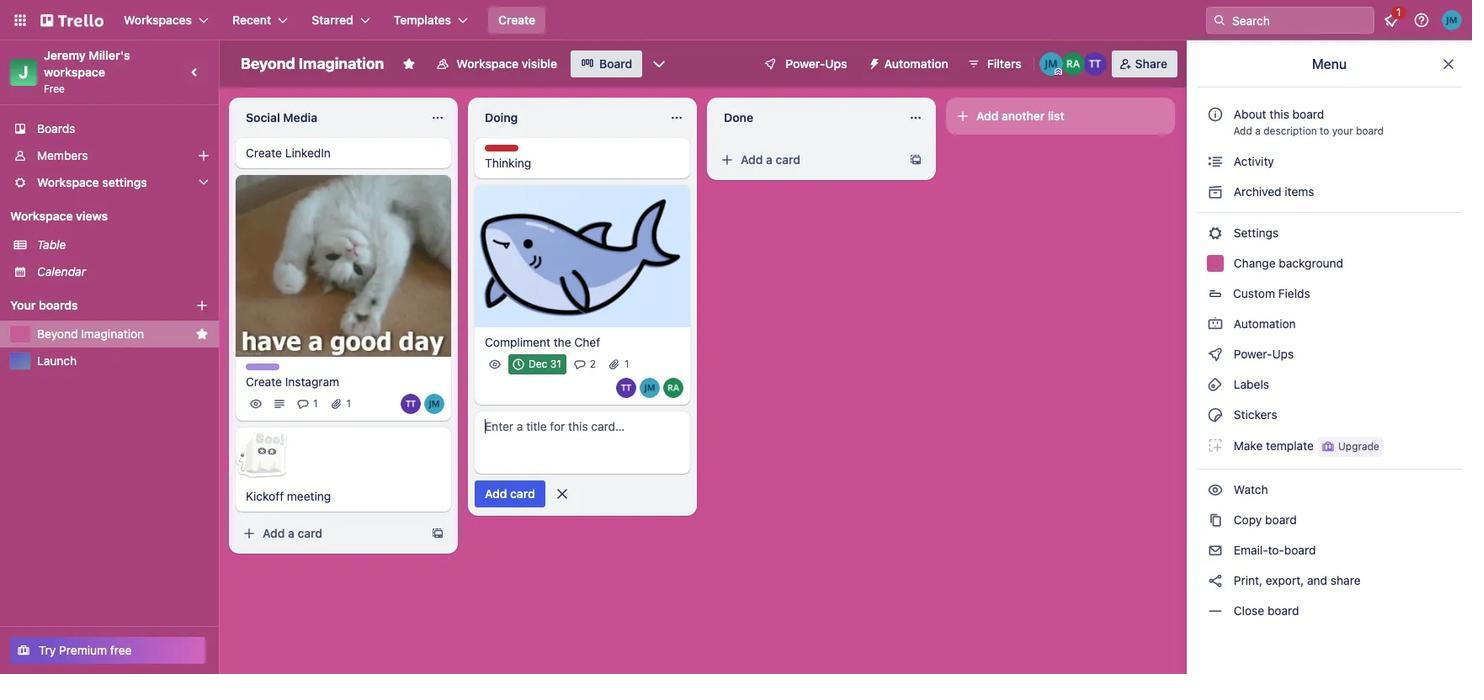 Task type: vqa. For each thing, say whether or not it's contained in the screenshot.
background
yes



Task type: locate. For each thing, give the bounding box(es) containing it.
starred button
[[302, 7, 380, 34]]

watch link
[[1198, 477, 1463, 504]]

0 vertical spatial a
[[1256, 125, 1261, 137]]

create inside create linkedin link
[[246, 146, 282, 160]]

sm image for email-to-board
[[1208, 542, 1225, 559]]

make
[[1234, 439, 1264, 453]]

thoughts thinking
[[485, 145, 532, 170]]

filters
[[988, 56, 1022, 71]]

create
[[499, 13, 536, 27], [246, 146, 282, 160], [246, 375, 282, 389]]

to-
[[1269, 543, 1285, 558]]

0 horizontal spatial add a card
[[263, 527, 323, 541]]

jeremy miller's workspace link
[[44, 48, 133, 79]]

free
[[44, 83, 65, 95]]

1 horizontal spatial ups
[[1273, 347, 1295, 361]]

card
[[776, 152, 801, 167], [510, 487, 535, 501], [298, 527, 323, 541]]

sm image for labels
[[1208, 376, 1225, 393]]

imagination down starred dropdown button
[[299, 55, 384, 72]]

calendar
[[37, 264, 86, 279]]

j
[[19, 62, 28, 82]]

1 vertical spatial ruby anderson (rubyanderson7) image
[[664, 378, 684, 398]]

imagination up "launch" link
[[81, 327, 144, 341]]

power-ups inside button
[[786, 56, 848, 71]]

1 horizontal spatial terry turtle (terryturtle) image
[[616, 378, 637, 398]]

2 horizontal spatial terry turtle (terryturtle) image
[[1084, 52, 1107, 76]]

Board name text field
[[232, 51, 393, 77]]

power-ups up labels
[[1231, 347, 1298, 361]]

add left cancel image
[[485, 487, 507, 501]]

sm image inside stickers link
[[1208, 407, 1225, 424]]

0 horizontal spatial a
[[288, 527, 295, 541]]

add down done
[[741, 152, 763, 167]]

2 horizontal spatial 1
[[625, 358, 630, 370]]

custom fields button
[[1198, 280, 1463, 307]]

board right your in the top of the page
[[1357, 125, 1385, 137]]

0 vertical spatial beyond
[[241, 55, 295, 72]]

create down "social" at the top
[[246, 146, 282, 160]]

0 vertical spatial ruby anderson (rubyanderson7) image
[[1062, 52, 1085, 76]]

card inside button
[[510, 487, 535, 501]]

board up to
[[1293, 107, 1325, 121]]

1 vertical spatial add a card button
[[236, 521, 424, 548]]

terry turtle (terryturtle) image right "this member is an admin of this board." image
[[1084, 52, 1107, 76]]

automation
[[885, 56, 949, 71], [1231, 317, 1297, 331]]

0 horizontal spatial power-
[[786, 56, 826, 71]]

2 horizontal spatial jeremy miller (jeremymiller198) image
[[1443, 10, 1463, 30]]

a down about
[[1256, 125, 1261, 137]]

workspace down members
[[37, 175, 99, 189]]

beyond imagination down starred
[[241, 55, 384, 72]]

2 sm image from the top
[[1208, 346, 1225, 363]]

2 vertical spatial jeremy miller (jeremymiller198) image
[[424, 394, 445, 415]]

2 vertical spatial card
[[298, 527, 323, 541]]

background
[[1280, 256, 1344, 270]]

0 horizontal spatial beyond imagination
[[37, 327, 144, 341]]

email-to-board
[[1231, 543, 1317, 558]]

1 vertical spatial beyond
[[37, 327, 78, 341]]

2 horizontal spatial card
[[776, 152, 801, 167]]

1 vertical spatial a
[[766, 152, 773, 167]]

share button
[[1112, 51, 1178, 77]]

premium
[[59, 643, 107, 658]]

1 horizontal spatial beyond
[[241, 55, 295, 72]]

0 horizontal spatial ups
[[826, 56, 848, 71]]

sm image inside automation 'link'
[[1208, 316, 1225, 333]]

create from template… image
[[910, 153, 923, 167]]

1 vertical spatial jeremy miller (jeremymiller198) image
[[1040, 52, 1063, 76]]

1 vertical spatial sm image
[[1208, 346, 1225, 363]]

1 horizontal spatial 1
[[347, 398, 351, 410]]

jeremy miller (jeremymiller198) image
[[1443, 10, 1463, 30], [1040, 52, 1063, 76], [424, 394, 445, 415]]

board
[[1293, 107, 1325, 121], [1357, 125, 1385, 137], [1266, 513, 1298, 527], [1285, 543, 1317, 558], [1268, 604, 1300, 618]]

labels
[[1231, 377, 1270, 392]]

add a card
[[741, 152, 801, 167], [263, 527, 323, 541]]

thinking link
[[485, 155, 680, 172]]

1 down instagram
[[313, 398, 318, 410]]

1 vertical spatial card
[[510, 487, 535, 501]]

another
[[1002, 109, 1045, 123]]

create for create linkedin
[[246, 146, 282, 160]]

sm image for make template
[[1208, 437, 1225, 454]]

0 horizontal spatial card
[[298, 527, 323, 541]]

sm image inside close board link
[[1208, 603, 1225, 620]]

0 horizontal spatial imagination
[[81, 327, 144, 341]]

sm image
[[861, 51, 885, 74], [1208, 153, 1225, 170], [1208, 184, 1225, 200], [1208, 316, 1225, 333], [1208, 376, 1225, 393], [1208, 407, 1225, 424], [1208, 437, 1225, 454], [1208, 482, 1225, 499], [1208, 512, 1225, 529], [1208, 542, 1225, 559], [1208, 573, 1225, 590]]

change background link
[[1198, 250, 1463, 277]]

power-ups up done text field
[[786, 56, 848, 71]]

1 vertical spatial add a card
[[263, 527, 323, 541]]

email-to-board link
[[1198, 537, 1463, 564]]

Search field
[[1227, 8, 1374, 33]]

2 vertical spatial a
[[288, 527, 295, 541]]

dec 31
[[529, 358, 562, 370]]

2 vertical spatial create
[[246, 375, 282, 389]]

ups inside power-ups link
[[1273, 347, 1295, 361]]

create for create
[[499, 13, 536, 27]]

sm image inside email-to-board link
[[1208, 542, 1225, 559]]

power-ups
[[786, 56, 848, 71], [1231, 347, 1298, 361]]

0 vertical spatial ups
[[826, 56, 848, 71]]

add a card down done
[[741, 152, 801, 167]]

Social Media text field
[[236, 104, 421, 131]]

board down export,
[[1268, 604, 1300, 618]]

try
[[39, 643, 56, 658]]

workspace inside popup button
[[37, 175, 99, 189]]

beyond inside board name 'text field'
[[241, 55, 295, 72]]

0 horizontal spatial ruby anderson (rubyanderson7) image
[[664, 378, 684, 398]]

3 sm image from the top
[[1208, 603, 1225, 620]]

description
[[1264, 125, 1318, 137]]

workspace inside button
[[457, 56, 519, 71]]

automation button
[[861, 51, 959, 77]]

1 vertical spatial workspace
[[37, 175, 99, 189]]

imagination
[[299, 55, 384, 72], [81, 327, 144, 341]]

1 horizontal spatial imagination
[[299, 55, 384, 72]]

create instagram link
[[246, 374, 441, 391]]

a for done
[[766, 152, 773, 167]]

copy board
[[1231, 513, 1298, 527]]

1 horizontal spatial power-ups
[[1231, 347, 1298, 361]]

1 horizontal spatial card
[[510, 487, 535, 501]]

open information menu image
[[1414, 12, 1431, 29]]

sm image inside copy board link
[[1208, 512, 1225, 529]]

a down kickoff meeting
[[288, 527, 295, 541]]

terry turtle (terryturtle) image left jeremy miller (jeremymiller198) icon
[[616, 378, 637, 398]]

labels link
[[1198, 371, 1463, 398]]

create inside create instagram "link"
[[246, 375, 282, 389]]

automation left filters button
[[885, 56, 949, 71]]

0 horizontal spatial terry turtle (terryturtle) image
[[401, 394, 421, 415]]

list
[[1049, 109, 1065, 123]]

card for social media
[[298, 527, 323, 541]]

create linkedin
[[246, 146, 331, 160]]

sm image inside print, export, and share link
[[1208, 573, 1225, 590]]

beyond imagination
[[241, 55, 384, 72], [37, 327, 144, 341]]

sm image inside the automation button
[[861, 51, 885, 74]]

1 vertical spatial create
[[246, 146, 282, 160]]

1 sm image from the top
[[1208, 225, 1225, 242]]

compliment the chef link
[[485, 334, 680, 351]]

color: bold red, title: "thoughts" element
[[485, 145, 531, 157]]

card left cancel image
[[510, 487, 535, 501]]

stickers link
[[1198, 402, 1463, 429]]

terry turtle (terryturtle) image
[[1084, 52, 1107, 76], [616, 378, 637, 398], [401, 394, 421, 415]]

a down done text field
[[766, 152, 773, 167]]

ruby anderson (rubyanderson7) image right jeremy miller (jeremymiller198) icon
[[664, 378, 684, 398]]

1 notification image
[[1382, 10, 1402, 30]]

add a card button down the kickoff meeting link
[[236, 521, 424, 548]]

beyond down recent popup button
[[241, 55, 295, 72]]

beyond up launch
[[37, 327, 78, 341]]

0 horizontal spatial power-ups
[[786, 56, 848, 71]]

make template
[[1231, 439, 1315, 453]]

sm image inside activity "link"
[[1208, 153, 1225, 170]]

try premium free button
[[10, 638, 205, 664]]

add down about
[[1234, 125, 1253, 137]]

a
[[1256, 125, 1261, 137], [766, 152, 773, 167], [288, 527, 295, 541]]

0 vertical spatial automation
[[885, 56, 949, 71]]

add a card down kickoff meeting
[[263, 527, 323, 541]]

menu
[[1313, 56, 1348, 72]]

star or unstar board image
[[403, 57, 416, 71]]

add a card button for done
[[714, 147, 903, 173]]

create down color: purple, title: none image
[[246, 375, 282, 389]]

power- up labels
[[1234, 347, 1273, 361]]

table
[[37, 237, 66, 252]]

1 vertical spatial beyond imagination
[[37, 327, 144, 341]]

template
[[1267, 439, 1315, 453]]

jeremy miller's workspace free
[[44, 48, 133, 95]]

miller's
[[89, 48, 130, 62]]

1 vertical spatial imagination
[[81, 327, 144, 341]]

ruby anderson (rubyanderson7) image up add another list button
[[1062, 52, 1085, 76]]

settings
[[1231, 226, 1279, 240]]

1 horizontal spatial a
[[766, 152, 773, 167]]

ups
[[826, 56, 848, 71], [1273, 347, 1295, 361]]

1 horizontal spatial ruby anderson (rubyanderson7) image
[[1062, 52, 1085, 76]]

1 for 2
[[625, 358, 630, 370]]

0 vertical spatial jeremy miller (jeremymiller198) image
[[1443, 10, 1463, 30]]

activity link
[[1198, 148, 1463, 175]]

ups up done text field
[[826, 56, 848, 71]]

Enter a title for this card… text field
[[475, 412, 691, 474]]

workspace visible
[[457, 56, 558, 71]]

create linkedin link
[[246, 145, 441, 162]]

board up the to-
[[1266, 513, 1298, 527]]

1 horizontal spatial beyond imagination
[[241, 55, 384, 72]]

add a card for done
[[741, 152, 801, 167]]

1 down create instagram "link"
[[347, 398, 351, 410]]

0 horizontal spatial automation
[[885, 56, 949, 71]]

card down done text field
[[776, 152, 801, 167]]

workspace up table at the top of page
[[10, 209, 73, 223]]

linkedin
[[285, 146, 331, 160]]

templates button
[[384, 7, 478, 34]]

workspace left "visible" on the left of the page
[[457, 56, 519, 71]]

0 vertical spatial create
[[499, 13, 536, 27]]

launch
[[37, 354, 77, 368]]

terry turtle (terryturtle) image down create instagram "link"
[[401, 394, 421, 415]]

beyond imagination down your boards with 2 items element
[[37, 327, 144, 341]]

0 vertical spatial imagination
[[299, 55, 384, 72]]

ruby anderson (rubyanderson7) image
[[1062, 52, 1085, 76], [664, 378, 684, 398]]

automation link
[[1198, 311, 1463, 338]]

create up workspace visible
[[499, 13, 536, 27]]

0 vertical spatial add a card
[[741, 152, 801, 167]]

sm image inside power-ups link
[[1208, 346, 1225, 363]]

primary element
[[0, 0, 1473, 40]]

and
[[1308, 574, 1328, 588]]

automation down custom fields
[[1231, 317, 1297, 331]]

2 vertical spatial sm image
[[1208, 603, 1225, 620]]

0 vertical spatial beyond imagination
[[241, 55, 384, 72]]

card down "meeting"
[[298, 527, 323, 541]]

board up print, export, and share
[[1285, 543, 1317, 558]]

Done text field
[[714, 104, 899, 131]]

0 horizontal spatial add a card button
[[236, 521, 424, 548]]

1 horizontal spatial add a card button
[[714, 147, 903, 173]]

settings
[[102, 175, 147, 189]]

sm image inside the "watch" link
[[1208, 482, 1225, 499]]

views
[[76, 209, 108, 223]]

sm image
[[1208, 225, 1225, 242], [1208, 346, 1225, 363], [1208, 603, 1225, 620]]

1 vertical spatial power-
[[1234, 347, 1273, 361]]

ups down automation 'link'
[[1273, 347, 1295, 361]]

2 horizontal spatial a
[[1256, 125, 1261, 137]]

1 vertical spatial automation
[[1231, 317, 1297, 331]]

0 vertical spatial add a card button
[[714, 147, 903, 173]]

0 horizontal spatial jeremy miller (jeremymiller198) image
[[424, 394, 445, 415]]

sm image inside the "labels" link
[[1208, 376, 1225, 393]]

sm image for settings
[[1208, 225, 1225, 242]]

close
[[1234, 604, 1265, 618]]

1 vertical spatial power-ups
[[1231, 347, 1298, 361]]

add another list button
[[947, 98, 1176, 135]]

0 vertical spatial power-
[[786, 56, 826, 71]]

1
[[625, 358, 630, 370], [313, 398, 318, 410], [347, 398, 351, 410]]

1 horizontal spatial add a card
[[741, 152, 801, 167]]

0 vertical spatial power-ups
[[786, 56, 848, 71]]

custom
[[1234, 286, 1276, 301]]

try premium free
[[39, 643, 132, 658]]

print, export, and share
[[1231, 574, 1361, 588]]

power- up done text field
[[786, 56, 826, 71]]

beyond imagination link
[[37, 326, 189, 343]]

2 vertical spatial workspace
[[10, 209, 73, 223]]

0 vertical spatial card
[[776, 152, 801, 167]]

1 right 2
[[625, 358, 630, 370]]

0 horizontal spatial beyond
[[37, 327, 78, 341]]

create inside create button
[[499, 13, 536, 27]]

this member is an admin of this board. image
[[1055, 68, 1063, 76]]

0 vertical spatial workspace
[[457, 56, 519, 71]]

1 horizontal spatial automation
[[1231, 317, 1297, 331]]

color: purple, title: none image
[[246, 364, 280, 371]]

create button
[[488, 7, 546, 34]]

free
[[110, 643, 132, 658]]

add a card button down done text field
[[714, 147, 903, 173]]

your
[[10, 298, 36, 312]]

create from template… image
[[431, 528, 445, 541]]

sm image inside archived items link
[[1208, 184, 1225, 200]]

0 vertical spatial sm image
[[1208, 225, 1225, 242]]

customize views image
[[651, 56, 668, 72]]

1 vertical spatial ups
[[1273, 347, 1295, 361]]

sm image inside settings link
[[1208, 225, 1225, 242]]

terry turtle (terryturtle) image for jeremy miller (jeremymiller198) icon
[[616, 378, 637, 398]]

sm image for power-ups
[[1208, 346, 1225, 363]]



Task type: describe. For each thing, give the bounding box(es) containing it.
print, export, and share link
[[1198, 568, 1463, 595]]

sm image for print, export, and share
[[1208, 573, 1225, 590]]

recent
[[232, 13, 271, 27]]

add another list
[[977, 109, 1065, 123]]

thinking
[[485, 156, 532, 170]]

board inside close board link
[[1268, 604, 1300, 618]]

archived items link
[[1198, 179, 1463, 205]]

items
[[1285, 184, 1315, 199]]

close board
[[1231, 604, 1300, 618]]

beyond imagination inside board name 'text field'
[[241, 55, 384, 72]]

your boards with 2 items element
[[10, 296, 170, 316]]

share
[[1136, 56, 1168, 71]]

starred icon image
[[195, 328, 209, 341]]

kickoff
[[246, 490, 284, 504]]

1 horizontal spatial power-
[[1234, 347, 1273, 361]]

starred
[[312, 13, 353, 27]]

imagination inside board name 'text field'
[[299, 55, 384, 72]]

sm image for activity
[[1208, 153, 1225, 170]]

workspace navigation collapse icon image
[[184, 61, 207, 84]]

add a card for social media
[[263, 527, 323, 541]]

table link
[[37, 237, 209, 253]]

add board image
[[195, 299, 209, 312]]

0 horizontal spatial 1
[[313, 398, 318, 410]]

copy
[[1234, 513, 1263, 527]]

export,
[[1266, 574, 1305, 588]]

power-ups link
[[1198, 341, 1463, 368]]

ups inside power-ups button
[[826, 56, 848, 71]]

sm image for close board
[[1208, 603, 1225, 620]]

visible
[[522, 56, 558, 71]]

31
[[550, 358, 562, 370]]

search image
[[1214, 13, 1227, 27]]

Dec 31 checkbox
[[509, 354, 567, 375]]

a for social media
[[288, 527, 295, 541]]

filters button
[[962, 51, 1027, 77]]

workspace for workspace views
[[10, 209, 73, 223]]

media
[[283, 110, 318, 125]]

meeting
[[287, 490, 331, 504]]

upgrade
[[1339, 440, 1380, 453]]

beyond imagination inside beyond imagination link
[[37, 327, 144, 341]]

Doing text field
[[475, 104, 660, 131]]

power- inside button
[[786, 56, 826, 71]]

workspace for workspace visible
[[457, 56, 519, 71]]

workspace for workspace settings
[[37, 175, 99, 189]]

boards
[[37, 121, 75, 136]]

terry turtle (terryturtle) image for jeremy miller (jeremymiller198) image to the bottom
[[401, 394, 421, 415]]

board link
[[571, 51, 643, 77]]

kickoff meeting
[[246, 490, 331, 504]]

create for create instagram
[[246, 375, 282, 389]]

1 for 1
[[347, 398, 351, 410]]

boards link
[[0, 115, 219, 142]]

about this board add a description to your board
[[1234, 107, 1385, 137]]

workspace settings button
[[0, 169, 219, 196]]

close board link
[[1198, 598, 1463, 625]]

automation inside button
[[885, 56, 949, 71]]

a inside about this board add a description to your board
[[1256, 125, 1261, 137]]

custom fields
[[1234, 286, 1311, 301]]

to
[[1321, 125, 1330, 137]]

dec
[[529, 358, 548, 370]]

your boards
[[10, 298, 78, 312]]

sm image for automation
[[1208, 316, 1225, 333]]

back to home image
[[40, 7, 104, 34]]

upgrade button
[[1319, 437, 1384, 457]]

create instagram
[[246, 375, 340, 389]]

members link
[[0, 142, 219, 169]]

add a card button for social media
[[236, 521, 424, 548]]

compliment
[[485, 335, 551, 349]]

workspace visible button
[[426, 51, 568, 77]]

doing
[[485, 110, 518, 125]]

stickers
[[1231, 408, 1278, 422]]

sm image for watch
[[1208, 482, 1225, 499]]

automation inside 'link'
[[1231, 317, 1297, 331]]

about
[[1234, 107, 1267, 121]]

archived
[[1234, 184, 1282, 199]]

jeremy miller (jeremymiller198) image
[[640, 378, 660, 398]]

board inside email-to-board link
[[1285, 543, 1317, 558]]

members
[[37, 148, 88, 163]]

templates
[[394, 13, 451, 27]]

the
[[554, 335, 572, 349]]

2
[[590, 358, 596, 370]]

workspace
[[44, 65, 105, 79]]

add card
[[485, 487, 535, 501]]

activity
[[1231, 154, 1275, 168]]

calendar link
[[37, 264, 209, 280]]

j link
[[10, 59, 37, 86]]

sm image for stickers
[[1208, 407, 1225, 424]]

change
[[1234, 256, 1276, 270]]

add left "another"
[[977, 109, 999, 123]]

compliment the chef
[[485, 335, 601, 349]]

cancel image
[[554, 486, 571, 503]]

workspace views
[[10, 209, 108, 223]]

share
[[1331, 574, 1361, 588]]

add card button
[[475, 481, 545, 508]]

fields
[[1279, 286, 1311, 301]]

add inside about this board add a description to your board
[[1234, 125, 1253, 137]]

add down kickoff
[[263, 527, 285, 541]]

kickoff meeting link
[[246, 489, 441, 506]]

done
[[724, 110, 754, 125]]

jeremy
[[44, 48, 86, 62]]

1 horizontal spatial jeremy miller (jeremymiller198) image
[[1040, 52, 1063, 76]]

thoughts
[[485, 145, 531, 157]]

card for done
[[776, 152, 801, 167]]

social
[[246, 110, 280, 125]]

social media
[[246, 110, 318, 125]]

board inside copy board link
[[1266, 513, 1298, 527]]

sm image for archived items
[[1208, 184, 1225, 200]]

print,
[[1234, 574, 1263, 588]]

sm image for copy board
[[1208, 512, 1225, 529]]

beyond inside beyond imagination link
[[37, 327, 78, 341]]

this
[[1270, 107, 1290, 121]]

power-ups button
[[752, 51, 858, 77]]

pete ghost image
[[235, 428, 288, 482]]

archived items
[[1231, 184, 1315, 199]]

workspace settings
[[37, 175, 147, 189]]

change background
[[1231, 256, 1344, 270]]



